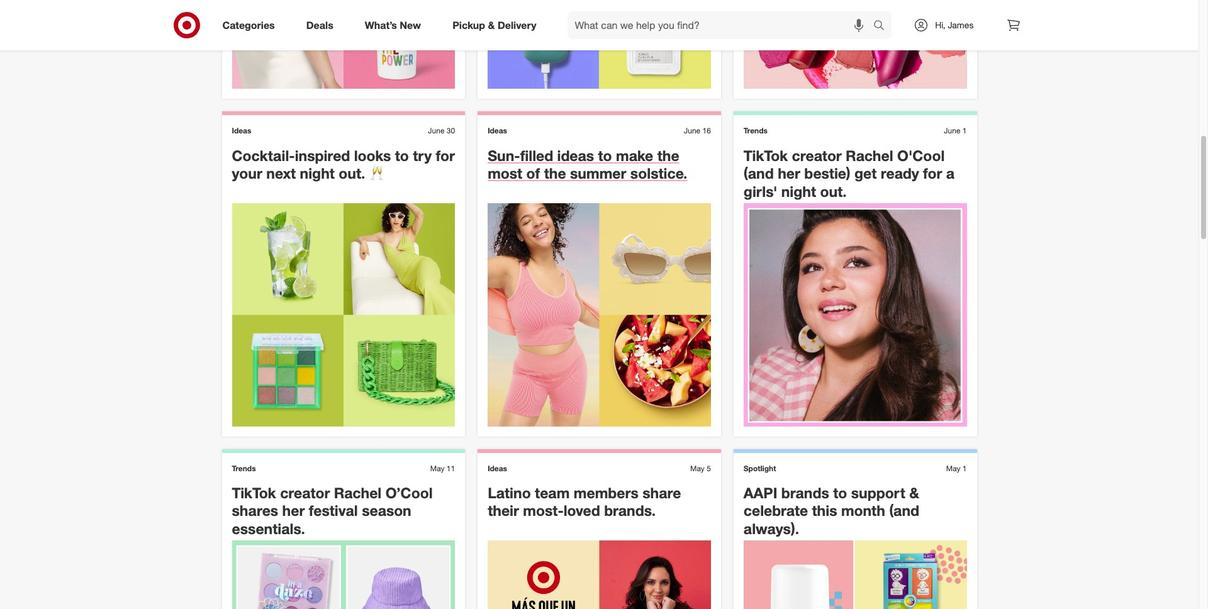 Task type: locate. For each thing, give the bounding box(es) containing it.
1 horizontal spatial june
[[684, 126, 701, 136]]

0 horizontal spatial out.
[[339, 165, 365, 182]]

creator
[[792, 146, 842, 164], [280, 484, 330, 502]]

june left 16
[[684, 126, 701, 136]]

ideas
[[232, 126, 251, 136], [488, 126, 507, 136], [488, 464, 507, 473]]

& right support
[[910, 484, 920, 502]]

rachel up the festival
[[334, 484, 382, 502]]

0 vertical spatial night
[[300, 165, 335, 182]]

rachel inside tiktok creator rachel o'cool (and her bestie) get ready for a girls' night out.
[[846, 146, 894, 164]]

trends for tiktok creator rachel o'cool (and her bestie) get ready for a girls' night out.
[[744, 126, 768, 136]]

1 vertical spatial the
[[544, 165, 566, 182]]

to inside aapi brands to support & celebrate this month  (and always).
[[834, 484, 848, 502]]

30
[[447, 126, 455, 136]]

search button
[[868, 11, 899, 42]]

out. down bestie)
[[821, 183, 847, 200]]

night down bestie)
[[782, 183, 817, 200]]

sun-filled ideas to make the ﻿most of the summer solstice. image
[[488, 203, 711, 427]]

1 vertical spatial night
[[782, 183, 817, 200]]

the
[[658, 146, 680, 164], [544, 165, 566, 182]]

get inspiration for your bag ﻿﻿with what's in these bags. image
[[488, 0, 711, 89]]

the right of
[[544, 165, 566, 182]]

new
[[400, 19, 421, 31]]

her inside tiktok creator rachel o'cool (and her bestie) get ready for a girls' night out.
[[778, 165, 801, 182]]

may 5
[[691, 464, 711, 473]]

june left 30
[[428, 126, 445, 136]]

to for ideas
[[598, 146, 612, 164]]

ideas up latino
[[488, 464, 507, 473]]

out. inside tiktok creator rachel o'cool (and her bestie) get ready for a girls' night out.
[[821, 183, 847, 200]]

(and
[[744, 165, 774, 182], [890, 502, 920, 520]]

most-
[[523, 502, 564, 520]]

1 vertical spatial 1
[[963, 464, 967, 473]]

1 for tiktok creator rachel o'cool (and her bestie) get ready for a girls' night out.
[[963, 126, 967, 136]]

rachel for season
[[334, 484, 382, 502]]

(and down support
[[890, 502, 920, 520]]

june up o'cool
[[945, 126, 961, 136]]

tiktok creator rachel o'cool shares her festival season essentials.
[[232, 484, 433, 538]]

ready
[[881, 165, 920, 182]]

0 horizontal spatial to
[[395, 146, 409, 164]]

summer
[[570, 165, 627, 182]]

&
[[488, 19, 495, 31], [910, 484, 920, 502]]

(and up girls'
[[744, 165, 774, 182]]

night
[[300, 165, 335, 182], [782, 183, 817, 200]]

1 horizontal spatial (and
[[890, 502, 920, 520]]

rachel
[[846, 146, 894, 164], [334, 484, 382, 502]]

0 vertical spatial out.
[[339, 165, 365, 182]]

her for (and
[[778, 165, 801, 182]]

may
[[431, 464, 445, 473], [691, 464, 705, 473], [947, 464, 961, 473]]

0 vertical spatial her
[[778, 165, 801, 182]]

1 1 from the top
[[963, 126, 967, 136]]

tiktok creator rachel o'cool (and her bestie) get ready for a girls' night out. image
[[744, 203, 967, 427]]

festival
[[309, 502, 358, 520]]

0 horizontal spatial rachel
[[334, 484, 382, 502]]

1 horizontal spatial &
[[910, 484, 920, 502]]

hi,
[[936, 20, 946, 30]]

for
[[436, 146, 455, 164], [924, 165, 943, 182]]

creator up bestie)
[[792, 146, 842, 164]]

to
[[395, 146, 409, 164], [598, 146, 612, 164], [834, 484, 848, 502]]

what's new
[[365, 19, 421, 31]]

delivery
[[498, 19, 537, 31]]

to left try
[[395, 146, 409, 164]]

0 vertical spatial the
[[658, 146, 680, 164]]

tiktok inside tiktok creator rachel o'cool shares her festival season essentials.
[[232, 484, 276, 502]]

always).
[[744, 520, 800, 538]]

0 horizontal spatial the
[[544, 165, 566, 182]]

creator inside tiktok creator rachel o'cool shares her festival season essentials.
[[280, 484, 330, 502]]

tiktok for shares
[[232, 484, 276, 502]]

3 june from the left
[[945, 126, 961, 136]]

james
[[949, 20, 974, 30]]

out. inside cocktail-inspired looks to try for your next night out. 🥂
[[339, 165, 365, 182]]

0 horizontal spatial night
[[300, 165, 335, 182]]

girls'
[[744, 183, 778, 200]]

2 june from the left
[[684, 126, 701, 136]]

1 vertical spatial (and
[[890, 502, 920, 520]]

search
[[868, 20, 899, 32]]

support
[[852, 484, 906, 502]]

june for sun-filled ideas to make the ﻿most of the summer solstice.
[[684, 126, 701, 136]]

0 vertical spatial 1
[[963, 126, 967, 136]]

latino team members share their most-loved brands.
[[488, 484, 682, 520]]

trends up shares
[[232, 464, 256, 473]]

0 horizontal spatial creator
[[280, 484, 330, 502]]

sun-
[[488, 146, 521, 164]]

1 vertical spatial her
[[282, 502, 305, 520]]

1 june from the left
[[428, 126, 445, 136]]

night down inspired
[[300, 165, 335, 182]]

2 1 from the top
[[963, 464, 967, 473]]

0 horizontal spatial (and
[[744, 165, 774, 182]]

0 horizontal spatial may
[[431, 464, 445, 473]]

everything you need to celebrate the magic of girlhood. image
[[232, 0, 455, 89]]

1 vertical spatial rachel
[[334, 484, 382, 502]]

& inside aapi brands to support & celebrate this month  (and always).
[[910, 484, 920, 502]]

0 vertical spatial rachel
[[846, 146, 894, 164]]

2 may from the left
[[691, 464, 705, 473]]

what's
[[365, 19, 397, 31]]

for right try
[[436, 146, 455, 164]]

1 horizontal spatial out.
[[821, 183, 847, 200]]

0 vertical spatial for
[[436, 146, 455, 164]]

pickup & delivery
[[453, 19, 537, 31]]

1 horizontal spatial rachel
[[846, 146, 894, 164]]

1 vertical spatial for
[[924, 165, 943, 182]]

tiktok inside tiktok creator rachel o'cool (and her bestie) get ready for a girls' night out.
[[744, 146, 788, 164]]

her up essentials.
[[282, 502, 305, 520]]

ideas for sun-filled ideas to make the ﻿most of the summer solstice.
[[488, 126, 507, 136]]

5
[[707, 464, 711, 473]]

her inside tiktok creator rachel o'cool shares her festival season essentials.
[[282, 502, 305, 520]]

may 11
[[431, 464, 455, 473]]

0 horizontal spatial june
[[428, 126, 445, 136]]

ideas for cocktail-inspired looks to try for your next night out. 🥂
[[232, 126, 251, 136]]

0 vertical spatial trends
[[744, 126, 768, 136]]

tiktok up girls'
[[744, 146, 788, 164]]

the up solstice.
[[658, 146, 680, 164]]

1 for aapi brands to support & celebrate this month  (and always).
[[963, 464, 967, 473]]

pickup
[[453, 19, 485, 31]]

to up this
[[834, 484, 848, 502]]

rachel inside tiktok creator rachel o'cool shares her festival season essentials.
[[334, 484, 382, 502]]

3 may from the left
[[947, 464, 961, 473]]

rachel up get at the top of the page
[[846, 146, 894, 164]]

0 horizontal spatial for
[[436, 146, 455, 164]]

pickup & delivery link
[[442, 11, 553, 39]]

1 vertical spatial out.
[[821, 183, 847, 200]]

of
[[527, 165, 540, 182]]

her
[[778, 165, 801, 182], [282, 502, 305, 520]]

1 horizontal spatial to
[[598, 146, 612, 164]]

2 horizontal spatial may
[[947, 464, 961, 473]]

0 vertical spatial tiktok
[[744, 146, 788, 164]]

1 horizontal spatial trends
[[744, 126, 768, 136]]

creator up the festival
[[280, 484, 330, 502]]

0 horizontal spatial her
[[282, 502, 305, 520]]

16
[[703, 126, 711, 136]]

to for looks
[[395, 146, 409, 164]]

1 vertical spatial tiktok
[[232, 484, 276, 502]]

to inside sun-filled ideas to make the ﻿most of the summer solstice.
[[598, 146, 612, 164]]

latino
[[488, 484, 531, 502]]

june 30
[[428, 126, 455, 136]]

1
[[963, 126, 967, 136], [963, 464, 967, 473]]

2 horizontal spatial to
[[834, 484, 848, 502]]

1 may from the left
[[431, 464, 445, 473]]

trends right 16
[[744, 126, 768, 136]]

june
[[428, 126, 445, 136], [684, 126, 701, 136], [945, 126, 961, 136]]

2 horizontal spatial june
[[945, 126, 961, 136]]

out.
[[339, 165, 365, 182], [821, 183, 847, 200]]

1 horizontal spatial her
[[778, 165, 801, 182]]

creator inside tiktok creator rachel o'cool (and her bestie) get ready for a girls' night out.
[[792, 146, 842, 164]]

her left bestie)
[[778, 165, 801, 182]]

night inside tiktok creator rachel o'cool (and her bestie) get ready for a girls' night out.
[[782, 183, 817, 200]]

0 horizontal spatial trends
[[232, 464, 256, 473]]

1 horizontal spatial may
[[691, 464, 705, 473]]

to inside cocktail-inspired looks to try for your next night out. 🥂
[[395, 146, 409, 164]]

tiktok up shares
[[232, 484, 276, 502]]

1 horizontal spatial creator
[[792, 146, 842, 164]]

their
[[488, 502, 519, 520]]

1 vertical spatial creator
[[280, 484, 330, 502]]

season
[[362, 502, 412, 520]]

aapi brands to support & celebrate this month  (and always).
[[744, 484, 920, 538]]

share
[[643, 484, 682, 502]]

1 vertical spatial &
[[910, 484, 920, 502]]

1 vertical spatial trends
[[232, 464, 256, 473]]

to up summer
[[598, 146, 612, 164]]

0 vertical spatial &
[[488, 19, 495, 31]]

0 horizontal spatial tiktok
[[232, 484, 276, 502]]

1 horizontal spatial night
[[782, 183, 817, 200]]

ideas up 'cocktail-'
[[232, 126, 251, 136]]

out. left 🥂
[[339, 165, 365, 182]]

1 horizontal spatial for
[[924, 165, 943, 182]]

looks
[[354, 146, 391, 164]]

tiktok
[[744, 146, 788, 164], [232, 484, 276, 502]]

ideas up sun-
[[488, 126, 507, 136]]

0 horizontal spatial &
[[488, 19, 495, 31]]

for left a
[[924, 165, 943, 182]]

& right pickup
[[488, 19, 495, 31]]

trends
[[744, 126, 768, 136], [232, 464, 256, 473]]

next
[[266, 165, 296, 182]]

0 vertical spatial (and
[[744, 165, 774, 182]]

0 vertical spatial creator
[[792, 146, 842, 164]]

1 horizontal spatial tiktok
[[744, 146, 788, 164]]



Task type: describe. For each thing, give the bounding box(es) containing it.
spotlight
[[744, 464, 777, 473]]

your
[[232, 165, 262, 182]]

team
[[535, 484, 570, 502]]

cocktail-inspired looks to try for your next night out. 🥂
[[232, 146, 455, 182]]

deals link
[[296, 11, 349, 39]]

brands.
[[605, 502, 656, 520]]

shares
[[232, 502, 278, 520]]

for inside cocktail-inspired looks to try for your next night out. 🥂
[[436, 146, 455, 164]]

(and inside tiktok creator rachel o'cool (and her bestie) get ready for a girls' night out.
[[744, 165, 774, 182]]

(and inside aapi brands to support & celebrate this month  (and always).
[[890, 502, 920, 520]]

june for tiktok creator rachel o'cool (and her bestie) get ready for a girls' night out.
[[945, 126, 961, 136]]

make
[[616, 146, 654, 164]]

may for latino team members share their most-loved brands.
[[691, 464, 705, 473]]

month
[[842, 502, 886, 520]]

cocktail-
[[232, 146, 295, 164]]

ideas for latino team members share their most-loved brands.
[[488, 464, 507, 473]]

1 horizontal spatial the
[[658, 146, 680, 164]]

latino team members share their most-loved brands. image
[[488, 541, 711, 609]]

get
[[855, 165, 877, 182]]

what's new link
[[354, 11, 437, 39]]

filled
[[521, 146, 554, 164]]

bestie)
[[805, 165, 851, 182]]

june 16
[[684, 126, 711, 136]]

o'cool
[[386, 484, 433, 502]]

creator for festival
[[280, 484, 330, 502]]

for inside tiktok creator rachel o'cool (and her bestie) get ready for a girls' night out.
[[924, 165, 943, 182]]

solstice.
[[631, 165, 688, 182]]

june 1
[[945, 126, 967, 136]]

tiktok creator rachel o'cool (and her bestie) get ready for a girls' night out.
[[744, 146, 955, 200]]

categories link
[[212, 11, 291, 39]]

trends for tiktok creator rachel o'cool shares her festival season essentials.
[[232, 464, 256, 473]]

tiktok for (and
[[744, 146, 788, 164]]

aapi brands to support & celebrate this month 
(and always). image
[[744, 541, 967, 609]]

creator for bestie)
[[792, 146, 842, 164]]

may for aapi brands to support & celebrate this month  (and always).
[[947, 464, 961, 473]]

brands
[[782, 484, 830, 502]]

may for tiktok creator rachel o'cool shares her festival season essentials.
[[431, 464, 445, 473]]

may 1
[[947, 464, 967, 473]]

members
[[574, 484, 639, 502]]

ideas
[[558, 146, 594, 164]]

try
[[413, 146, 432, 164]]

🥂
[[369, 165, 385, 182]]

loved
[[564, 502, 601, 520]]

night inside cocktail-inspired looks to try for your next night out. 🥂
[[300, 165, 335, 182]]

o'cool
[[898, 146, 945, 164]]

inspired
[[295, 146, 350, 164]]

cocktail-inspired looks to try for your next night out. 🥂 image
[[232, 203, 455, 427]]

﻿most
[[488, 165, 523, 182]]

june for cocktail-inspired looks to try for your next night out. 🥂
[[428, 126, 445, 136]]

deals
[[306, 19, 334, 31]]

rachel for get
[[846, 146, 894, 164]]

What can we help you find? suggestions appear below search field
[[568, 11, 877, 39]]

a
[[947, 165, 955, 182]]

celebrate
[[744, 502, 809, 520]]

sun-filled ideas to make the ﻿most of the summer solstice.
[[488, 146, 688, 182]]

essentials.
[[232, 520, 305, 538]]

her for shares
[[282, 502, 305, 520]]

hi, james
[[936, 20, 974, 30]]

11
[[447, 464, 455, 473]]

this
[[813, 502, 838, 520]]

categories
[[223, 19, 275, 31]]

the best of target beauty–by guests like you. image
[[744, 0, 967, 89]]

aapi
[[744, 484, 778, 502]]

tiktok creator rachel o'cool shares her festival season essentials. image
[[232, 541, 455, 609]]



Task type: vqa. For each thing, say whether or not it's contained in the screenshot.
get
yes



